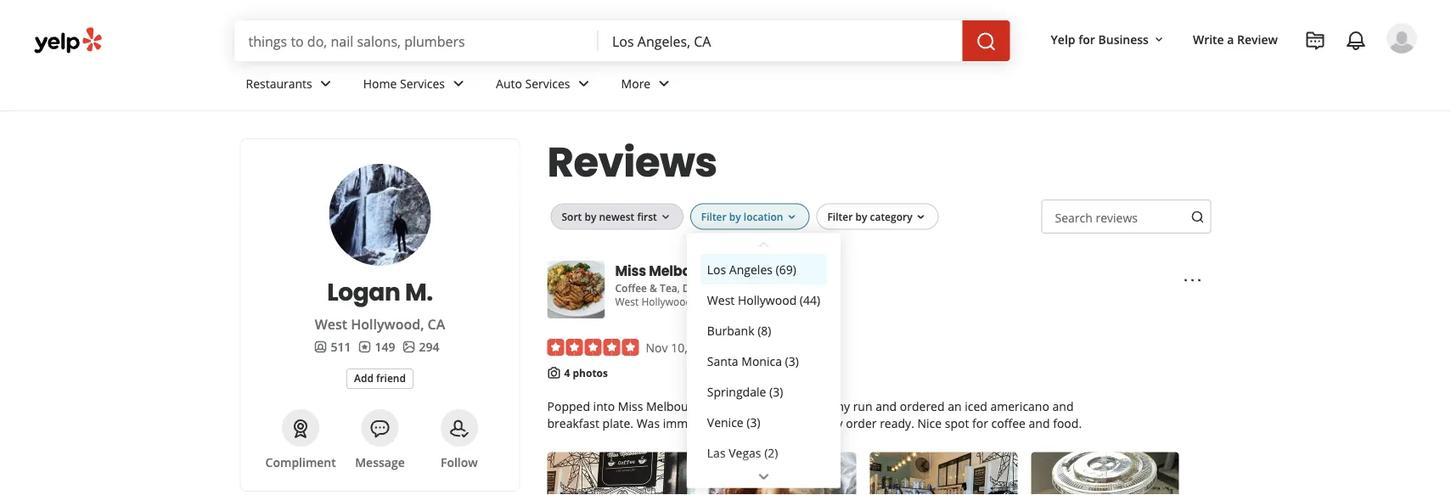 Task type: vqa. For each thing, say whether or not it's contained in the screenshot.
4 photos link in the bottom left of the page
yes



Task type: describe. For each thing, give the bounding box(es) containing it.
none field find
[[248, 31, 585, 50]]

(8)
[[758, 322, 771, 338]]

auto services link
[[482, 61, 608, 110]]

bob b. image
[[1387, 23, 1417, 53]]

breakfast
[[547, 415, 599, 431]]

search image
[[1191, 210, 1205, 224]]

las
[[707, 444, 726, 460]]

2 , from the left
[[725, 281, 728, 295]]

more link
[[608, 61, 688, 110]]

compliment
[[265, 454, 336, 470]]

filter for filter by category
[[827, 209, 853, 223]]

0 vertical spatial my
[[833, 398, 850, 414]]

logan m. link
[[261, 275, 499, 309]]

for inside "button"
[[1079, 31, 1095, 47]]

home services
[[363, 75, 445, 91]]

yelp
[[1051, 31, 1076, 47]]

filter by location button
[[690, 203, 810, 230]]

photos
[[573, 366, 608, 380]]

24 chevron down v2 image inside filters group
[[754, 467, 774, 487]]

16 friends v2 image
[[314, 340, 327, 354]]

nov
[[646, 339, 668, 355]]

business categories element
[[232, 61, 1417, 110]]

food.
[[1053, 415, 1082, 431]]

hollywood
[[738, 291, 797, 308]]

friends element
[[314, 338, 351, 355]]

24 chevron down v2 image for restaurants
[[316, 73, 336, 94]]

(3) inside button
[[785, 353, 799, 369]]

coffee & tea link
[[615, 281, 677, 295]]

4 photos
[[564, 366, 608, 380]]

coffee
[[992, 415, 1026, 431]]

home
[[363, 75, 397, 91]]

desserts
[[683, 281, 725, 295]]

follow
[[441, 454, 478, 470]]

gluten-
[[730, 281, 767, 295]]

yelp for business
[[1051, 31, 1149, 47]]

sort by newest first
[[562, 209, 657, 223]]

write a review
[[1193, 31, 1278, 47]]

&
[[650, 281, 657, 295]]

reviews element
[[358, 338, 395, 355]]

24 chevron down v2 image for home services
[[448, 73, 469, 94]]

24 chevron down v2 image for auto services
[[574, 73, 594, 94]]

desserts link
[[683, 281, 725, 295]]

1 vertical spatial coffee
[[615, 281, 647, 295]]

sort by newest first button
[[551, 203, 683, 230]]

melbourne inside popped into miss melbourne for the first time after my run and ordered an iced americano and breakfast plate. was immediately greeted and got my order ready. nice spot for coffee and food.
[[646, 398, 707, 414]]

  text field inside "miss melbourne coffee" region
[[1042, 200, 1211, 234]]

hollywood, inside logan m. west hollywood, ca
[[351, 315, 424, 333]]

plate.
[[603, 415, 633, 431]]

add friend button
[[347, 369, 414, 389]]

photos element
[[402, 338, 439, 355]]

los
[[707, 261, 726, 277]]

after
[[804, 398, 830, 414]]

filter by category button
[[816, 203, 939, 230]]

hollywood, inside miss melbourne coffee coffee & tea , desserts , gluten-free west hollywood, ca
[[641, 295, 694, 309]]

miss inside miss melbourne coffee coffee & tea , desserts , gluten-free west hollywood, ca
[[615, 261, 646, 280]]

gluten-free link
[[730, 281, 788, 295]]

monica
[[742, 353, 782, 369]]

business
[[1098, 31, 1149, 47]]

search
[[1055, 209, 1093, 225]]

west inside logan m. west hollywood, ca
[[315, 315, 347, 333]]

friend
[[376, 371, 406, 385]]

santa monica (3)
[[707, 353, 799, 369]]

burbank (8)
[[707, 322, 771, 338]]

greeted
[[735, 415, 777, 431]]

venice
[[707, 414, 744, 430]]

venice (3)
[[707, 414, 761, 430]]

message
[[355, 454, 405, 470]]

location
[[744, 209, 783, 223]]

by for los
[[729, 209, 741, 223]]

0 horizontal spatial for
[[710, 398, 726, 414]]

west inside miss melbourne coffee coffee & tea , desserts , gluten-free west hollywood, ca
[[615, 295, 639, 309]]

ready.
[[880, 415, 914, 431]]

restaurants
[[246, 75, 312, 91]]

5 star rating image
[[547, 339, 639, 356]]

los angeles (69)
[[707, 261, 796, 277]]

time
[[776, 398, 800, 414]]

10,
[[671, 339, 688, 355]]

auto
[[496, 75, 522, 91]]

Find text field
[[248, 31, 585, 50]]

search image
[[976, 31, 997, 52]]

newest
[[599, 209, 635, 223]]

miss melbourne coffee coffee & tea , desserts , gluten-free west hollywood, ca
[[615, 261, 788, 309]]

by inside 'dropdown button'
[[856, 209, 867, 223]]

sort
[[562, 209, 582, 223]]

logan
[[327, 275, 400, 309]]

popped into miss melbourne for the first time after my run and ordered an iced americano and breakfast plate. was immediately greeted and got my order ready. nice spot for coffee and food.
[[547, 398, 1082, 431]]

reviews
[[547, 133, 717, 191]]

free
[[767, 281, 788, 295]]

menu image
[[1183, 270, 1203, 290]]

tea
[[660, 281, 677, 295]]

got
[[805, 415, 823, 431]]

message image
[[370, 419, 390, 439]]

add
[[354, 371, 374, 385]]

(3) for venice (3)
[[747, 414, 761, 430]]

melbourne inside miss melbourne coffee coffee & tea , desserts , gluten-free west hollywood, ca
[[649, 261, 723, 280]]

2 vertical spatial for
[[972, 415, 988, 431]]

4 photos link
[[564, 366, 608, 380]]

las vegas (2) button
[[700, 437, 827, 468]]



Task type: locate. For each thing, give the bounding box(es) containing it.
coffee up gluten- at the bottom right
[[725, 261, 770, 280]]

0 horizontal spatial filter
[[701, 209, 727, 223]]

miss up plate.
[[618, 398, 643, 414]]

services for auto services
[[525, 75, 570, 91]]

24 chevron down v2 image right auto services
[[574, 73, 594, 94]]

2 none field from the left
[[612, 31, 949, 50]]

16 chevron down v2 image right "location"
[[785, 210, 799, 224]]

1 vertical spatial for
[[710, 398, 726, 414]]

0 horizontal spatial 24 chevron down v2 image
[[654, 73, 674, 94]]

was
[[637, 415, 660, 431]]

west inside button
[[707, 291, 735, 308]]

24 chevron down v2 image inside auto services link
[[574, 73, 594, 94]]

4
[[564, 366, 570, 380]]

for down iced in the bottom right of the page
[[972, 415, 988, 431]]

3 16 chevron down v2 image from the left
[[914, 210, 928, 224]]

(44)
[[800, 291, 820, 308]]

ca down miss melbourne coffee link
[[697, 295, 710, 309]]

burbank (8) button
[[700, 315, 827, 345]]

Near text field
[[612, 31, 949, 50]]

0 vertical spatial miss
[[615, 261, 646, 280]]

miss melbourne coffee link
[[615, 261, 770, 281]]

1 none field from the left
[[248, 31, 585, 50]]

2 by from the left
[[729, 209, 741, 223]]

auto services
[[496, 75, 570, 91]]

1 horizontal spatial filter
[[827, 209, 853, 223]]

notifications image
[[1346, 31, 1366, 51]]

1 16 chevron down v2 image from the left
[[659, 210, 672, 224]]

immediately
[[663, 415, 732, 431]]

1 horizontal spatial ,
[[725, 281, 728, 295]]

(3) for springdale (3)
[[769, 383, 783, 399]]

vegas
[[729, 444, 761, 460]]

24 chevron down v2 image down the (2)
[[754, 467, 774, 487]]

0 vertical spatial first
[[637, 209, 657, 223]]

ca up 294
[[428, 315, 445, 333]]

reviews
[[1096, 209, 1138, 225]]

las vegas (2)
[[707, 444, 778, 460]]

16 review v2 image
[[358, 340, 372, 354]]

into
[[593, 398, 615, 414]]

ca inside logan m. west hollywood, ca
[[428, 315, 445, 333]]

west hollywood (44) button
[[700, 284, 827, 315]]

149
[[375, 338, 395, 355]]

0 horizontal spatial coffee
[[615, 281, 647, 295]]

nice
[[918, 415, 942, 431]]

, left desserts link
[[677, 281, 680, 295]]

(2)
[[764, 444, 778, 460]]

None search field
[[235, 20, 1014, 61]]

24 chevron down v2 image
[[654, 73, 674, 94], [754, 467, 774, 487]]

hollywood,
[[641, 295, 694, 309], [351, 315, 424, 333]]

2 horizontal spatial 24 chevron down v2 image
[[574, 73, 594, 94]]

services right auto
[[525, 75, 570, 91]]

0 vertical spatial coffee
[[725, 261, 770, 280]]

0 horizontal spatial hollywood,
[[351, 315, 424, 333]]

1 horizontal spatial none field
[[612, 31, 949, 50]]

santa monica (3) button
[[700, 345, 827, 376]]

write
[[1193, 31, 1224, 47]]

1 vertical spatial (3)
[[769, 383, 783, 399]]

16 chevron down v2 image inside filter by location popup button
[[785, 210, 799, 224]]

and down time
[[781, 415, 802, 431]]

1 horizontal spatial services
[[525, 75, 570, 91]]

  text field
[[1042, 200, 1211, 234]]

filter inside 'dropdown button'
[[827, 209, 853, 223]]

1 vertical spatial miss
[[618, 398, 643, 414]]

nov 10, 2023
[[646, 339, 718, 355]]

2 horizontal spatial (3)
[[785, 353, 799, 369]]

(69)
[[776, 261, 796, 277]]

1 horizontal spatial hollywood,
[[641, 295, 694, 309]]

2 16 chevron down v2 image from the left
[[785, 210, 799, 224]]

springdale
[[707, 383, 766, 399]]

(3) up venice (3) button
[[769, 383, 783, 399]]

0 vertical spatial hollywood,
[[641, 295, 694, 309]]

0 horizontal spatial ca
[[428, 315, 445, 333]]

16 chevron down v2 image inside filter by category 'dropdown button'
[[914, 210, 928, 224]]

16 camera v2 image
[[547, 366, 561, 379]]

iced
[[965, 398, 987, 414]]

search reviews
[[1055, 209, 1138, 225]]

1 horizontal spatial 24 chevron down v2 image
[[754, 467, 774, 487]]

categories element
[[615, 280, 788, 296]]

16 chevron down v2 image right newest
[[659, 210, 672, 224]]

0 vertical spatial (3)
[[785, 353, 799, 369]]

west hollywood (44)
[[707, 291, 820, 308]]

16 chevron down v2 image for los angeles (69)
[[785, 210, 799, 224]]

melbourne up tea
[[649, 261, 723, 280]]

2 horizontal spatial west
[[707, 291, 735, 308]]

1 vertical spatial my
[[826, 415, 843, 431]]

1 vertical spatial first
[[751, 398, 772, 414]]

1 horizontal spatial for
[[972, 415, 988, 431]]

1 horizontal spatial 16 chevron down v2 image
[[785, 210, 799, 224]]

an
[[948, 398, 962, 414]]

24 chevron down v2 image inside the restaurants link
[[316, 73, 336, 94]]

16 photos v2 image
[[402, 340, 416, 354]]

first
[[637, 209, 657, 223], [751, 398, 772, 414]]

0 vertical spatial melbourne
[[649, 261, 723, 280]]

2 filter from the left
[[827, 209, 853, 223]]

1 horizontal spatial ca
[[697, 295, 710, 309]]

294
[[419, 338, 439, 355]]

add friend
[[354, 371, 406, 385]]

filter inside popup button
[[701, 209, 727, 223]]

0 vertical spatial 24 chevron down v2 image
[[654, 73, 674, 94]]

services for home services
[[400, 75, 445, 91]]

compliment image
[[291, 419, 311, 439]]

services
[[400, 75, 445, 91], [525, 75, 570, 91]]

my right got
[[826, 415, 843, 431]]

1 horizontal spatial 24 chevron down v2 image
[[448, 73, 469, 94]]

santa
[[707, 353, 738, 369]]

for right 'yelp'
[[1079, 31, 1095, 47]]

0 horizontal spatial none field
[[248, 31, 585, 50]]

2 services from the left
[[525, 75, 570, 91]]

by right sort
[[585, 209, 596, 223]]

none field the near
[[612, 31, 949, 50]]

1 vertical spatial melbourne
[[646, 398, 707, 414]]

first inside popped into miss melbourne for the first time after my run and ordered an iced americano and breakfast plate. was immediately greeted and got my order ready. nice spot for coffee and food.
[[751, 398, 772, 414]]

511
[[331, 338, 351, 355]]

3 24 chevron down v2 image from the left
[[574, 73, 594, 94]]

1 horizontal spatial west
[[615, 295, 639, 309]]

review
[[1237, 31, 1278, 47]]

projects image
[[1305, 31, 1326, 51]]

melbourne up the immediately
[[646, 398, 707, 414]]

1 vertical spatial 24 chevron down v2 image
[[754, 467, 774, 487]]

home services link
[[350, 61, 482, 110]]

filter left category
[[827, 209, 853, 223]]

24 chevron down v2 image right more
[[654, 73, 674, 94]]

24 chevron down v2 image left auto
[[448, 73, 469, 94]]

filter for filter by location
[[701, 209, 727, 223]]

2 24 chevron down v2 image from the left
[[448, 73, 469, 94]]

coffee left & on the left of the page
[[615, 281, 647, 295]]

filter by category
[[827, 209, 913, 223]]

(3)
[[785, 353, 799, 369], [769, 383, 783, 399], [747, 414, 761, 430]]

1 horizontal spatial coffee
[[725, 261, 770, 280]]

1 by from the left
[[585, 209, 596, 223]]

first up greeted
[[751, 398, 772, 414]]

24 chevron down v2 image right restaurants
[[316, 73, 336, 94]]

miss inside popped into miss melbourne for the first time after my run and ordered an iced americano and breakfast plate. was immediately greeted and got my order ready. nice spot for coffee and food.
[[618, 398, 643, 414]]

0 vertical spatial ca
[[697, 295, 710, 309]]

2023
[[691, 339, 718, 355]]

by left "location"
[[729, 209, 741, 223]]

logan m. west hollywood, ca
[[315, 275, 445, 333]]

1 filter from the left
[[701, 209, 727, 223]]

filter
[[701, 209, 727, 223], [827, 209, 853, 223]]

2 horizontal spatial by
[[856, 209, 867, 223]]

2 horizontal spatial for
[[1079, 31, 1095, 47]]

(3) right monica
[[785, 353, 799, 369]]

0 horizontal spatial 16 chevron down v2 image
[[659, 210, 672, 224]]

by
[[585, 209, 596, 223], [729, 209, 741, 223], [856, 209, 867, 223]]

ca inside miss melbourne coffee coffee & tea , desserts , gluten-free west hollywood, ca
[[697, 295, 710, 309]]

,
[[677, 281, 680, 295], [725, 281, 728, 295]]

1 horizontal spatial (3)
[[769, 383, 783, 399]]

16 chevron down v2 image
[[659, 210, 672, 224], [785, 210, 799, 224], [914, 210, 928, 224]]

and
[[876, 398, 897, 414], [1053, 398, 1074, 414], [781, 415, 802, 431], [1029, 415, 1050, 431]]

1 horizontal spatial by
[[729, 209, 741, 223]]

0 horizontal spatial west
[[315, 315, 347, 333]]

melbourne
[[649, 261, 723, 280], [646, 398, 707, 414]]

first inside sort by newest first popup button
[[637, 209, 657, 223]]

order
[[846, 415, 877, 431]]

write a review link
[[1186, 24, 1285, 54]]

and up food. on the bottom right of page
[[1053, 398, 1074, 414]]

the
[[729, 398, 748, 414]]

springdale (3)
[[707, 383, 783, 399]]

(3) right "venice"
[[747, 414, 761, 430]]

1 24 chevron down v2 image from the left
[[316, 73, 336, 94]]

0 vertical spatial for
[[1079, 31, 1095, 47]]

16 chevron down v2 image inside sort by newest first popup button
[[659, 210, 672, 224]]

0 horizontal spatial by
[[585, 209, 596, 223]]

0 horizontal spatial (3)
[[747, 414, 761, 430]]

angeles
[[729, 261, 773, 277]]

filter by location
[[701, 209, 783, 223]]

for
[[1079, 31, 1095, 47], [710, 398, 726, 414], [972, 415, 988, 431]]

filter left "location"
[[701, 209, 727, 223]]

0 horizontal spatial first
[[637, 209, 657, 223]]

and down the americano
[[1029, 415, 1050, 431]]

2 horizontal spatial 16 chevron down v2 image
[[914, 210, 928, 224]]

ca
[[697, 295, 710, 309], [428, 315, 445, 333]]

coffee
[[725, 261, 770, 280], [615, 281, 647, 295]]

0 horizontal spatial services
[[400, 75, 445, 91]]

24 chevron down v2 image inside home services link
[[448, 73, 469, 94]]

spot
[[945, 415, 969, 431]]

miss melbourne coffee region
[[541, 186, 1218, 495]]

yelp for business button
[[1044, 24, 1173, 54]]

0 horizontal spatial 24 chevron down v2 image
[[316, 73, 336, 94]]

miss up coffee & tea link in the left of the page
[[615, 261, 646, 280]]

16 chevron down v2 image for filter by location
[[659, 210, 672, 224]]

1 vertical spatial ca
[[428, 315, 445, 333]]

for left the
[[710, 398, 726, 414]]

springdale (3) button
[[700, 376, 827, 407]]

first right newest
[[637, 209, 657, 223]]

, down the los
[[725, 281, 728, 295]]

by for filter
[[585, 209, 596, 223]]

popped
[[547, 398, 590, 414]]

follow image
[[449, 419, 469, 439]]

24 chevron down v2 image
[[316, 73, 336, 94], [448, 73, 469, 94], [574, 73, 594, 94]]

none field up home services
[[248, 31, 585, 50]]

my
[[833, 398, 850, 414], [826, 415, 843, 431]]

1 , from the left
[[677, 281, 680, 295]]

category
[[870, 209, 913, 223]]

24 chevron down v2 image inside more link
[[654, 73, 674, 94]]

0 horizontal spatial ,
[[677, 281, 680, 295]]

filters group
[[547, 203, 942, 488]]

services right home on the top left of page
[[400, 75, 445, 91]]

miss
[[615, 261, 646, 280], [618, 398, 643, 414]]

none field up business categories element
[[612, 31, 949, 50]]

None field
[[248, 31, 585, 50], [612, 31, 949, 50]]

user actions element
[[1037, 21, 1441, 126]]

and up 'ready.'
[[876, 398, 897, 414]]

3 by from the left
[[856, 209, 867, 223]]

los angeles (69) button
[[700, 254, 827, 284]]

1 horizontal spatial first
[[751, 398, 772, 414]]

west
[[707, 291, 735, 308], [615, 295, 639, 309], [315, 315, 347, 333]]

16 chevron down v2 image right category
[[914, 210, 928, 224]]

venice (3) button
[[700, 407, 827, 437]]

1 vertical spatial hollywood,
[[351, 315, 424, 333]]

1 services from the left
[[400, 75, 445, 91]]

by left category
[[856, 209, 867, 223]]

burbank
[[707, 322, 755, 338]]

more
[[621, 75, 651, 91]]

2 vertical spatial (3)
[[747, 414, 761, 430]]

my left run
[[833, 398, 850, 414]]

16 chevron down v2 image
[[1152, 33, 1166, 46]]



